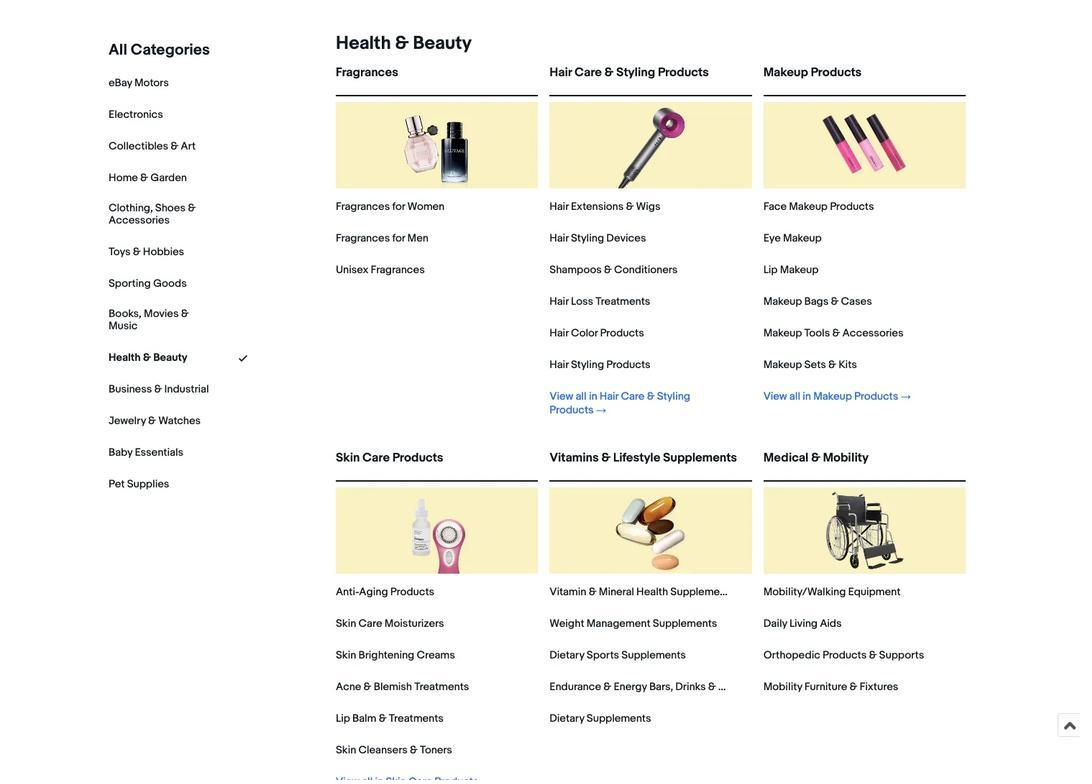 Task type: describe. For each thing, give the bounding box(es) containing it.
baby
[[109, 446, 132, 459]]

endurance & energy bars, drinks & pills link
[[550, 681, 738, 694]]

hair for hair color products
[[550, 327, 569, 340]]

men
[[408, 232, 429, 245]]

medical
[[764, 451, 809, 465]]

hobbies
[[143, 245, 184, 259]]

industrial
[[164, 382, 209, 396]]

daily living aids link
[[764, 617, 842, 631]]

toners
[[420, 744, 452, 758]]

hair for hair loss treatments
[[550, 295, 569, 309]]

home & garden
[[109, 171, 187, 185]]

vitamin & mineral health supplements link
[[550, 586, 735, 599]]

aids
[[820, 617, 842, 631]]

products inside the view all in hair care & styling products
[[550, 404, 594, 417]]

1 vertical spatial health & beauty link
[[109, 351, 188, 364]]

unisex
[[336, 263, 369, 277]]

fragrances for fragrances for women
[[336, 200, 390, 214]]

mineral
[[599, 586, 634, 599]]

view for hair
[[550, 390, 574, 404]]

sporting goods link
[[109, 277, 187, 291]]

hair for hair styling products
[[550, 358, 569, 372]]

management
[[587, 617, 651, 631]]

business & industrial
[[109, 382, 209, 396]]

cleansers
[[359, 744, 408, 758]]

fragrances for fragrances
[[336, 65, 398, 80]]

makeup products link
[[764, 65, 966, 92]]

view for makeup
[[764, 390, 787, 404]]

2 horizontal spatial health
[[637, 586, 668, 599]]

view all in hair care & styling products link
[[550, 390, 732, 417]]

business & industrial link
[[109, 382, 209, 396]]

dietary sports supplements
[[550, 649, 686, 663]]

fragrances for fragrances for men
[[336, 232, 390, 245]]

care inside the view all in hair care & styling products
[[621, 390, 645, 404]]

living
[[790, 617, 818, 631]]

face makeup products
[[764, 200, 874, 214]]

furniture
[[805, 681, 848, 694]]

hair for hair extensions & wigs
[[550, 200, 569, 214]]

0 horizontal spatial mobility
[[764, 681, 803, 694]]

collectibles & art
[[109, 140, 196, 153]]

garden
[[150, 171, 187, 185]]

medical & mobility
[[764, 451, 869, 465]]

hair loss treatments
[[550, 295, 651, 309]]

lip balm & treatments
[[336, 712, 444, 726]]

face makeup products link
[[764, 200, 874, 214]]

fragrances for women link
[[336, 200, 445, 214]]

vitamins
[[550, 451, 599, 465]]

& inside books, movies & music
[[181, 307, 189, 321]]

tools
[[805, 327, 830, 340]]

hair extensions & wigs
[[550, 200, 661, 214]]

eye makeup link
[[764, 232, 822, 245]]

skin care products
[[336, 451, 444, 465]]

hair care & styling products image
[[608, 102, 694, 188]]

hair styling devices link
[[550, 232, 646, 245]]

accessories for clothing, shoes & accessories
[[109, 214, 170, 227]]

shampoos
[[550, 263, 602, 277]]

0 horizontal spatial beauty
[[153, 351, 188, 364]]

skin for skin care products
[[336, 451, 360, 465]]

1 horizontal spatial health & beauty
[[336, 32, 472, 55]]

for for men
[[392, 232, 405, 245]]

electronics
[[109, 108, 163, 122]]

pet
[[109, 477, 125, 491]]

supports
[[880, 649, 925, 663]]

unisex fragrances link
[[336, 263, 425, 277]]

face
[[764, 200, 787, 214]]

hair for hair styling devices
[[550, 232, 569, 245]]

makeup tools & accessories link
[[764, 327, 904, 340]]

in for care
[[589, 390, 598, 404]]

categories
[[131, 41, 210, 60]]

books,
[[109, 307, 141, 321]]

acne & blemish treatments
[[336, 681, 469, 694]]

makeup sets & kits link
[[764, 358, 857, 372]]

eye
[[764, 232, 781, 245]]

books, movies & music link
[[109, 307, 209, 333]]

jewelry
[[109, 414, 146, 428]]

energy
[[614, 681, 647, 694]]

weight
[[550, 617, 585, 631]]

color
[[571, 327, 598, 340]]

& inside the view all in hair care & styling products
[[647, 390, 655, 404]]

1 vertical spatial health & beauty
[[109, 351, 188, 364]]

acne & blemish treatments link
[[336, 681, 469, 694]]

collectibles
[[109, 140, 168, 153]]

accessories for makeup tools & accessories
[[843, 327, 904, 340]]

daily
[[764, 617, 788, 631]]

acne
[[336, 681, 361, 694]]

ebay
[[109, 76, 132, 90]]

unisex fragrances
[[336, 263, 425, 277]]

hair care & styling products link
[[550, 65, 752, 92]]

extensions
[[571, 200, 624, 214]]

creams
[[417, 649, 455, 663]]

skin care products image
[[394, 488, 480, 574]]

endurance
[[550, 681, 602, 694]]

hair loss treatments link
[[550, 295, 651, 309]]

0 vertical spatial mobility
[[823, 451, 869, 465]]

styling inside the view all in hair care & styling products
[[657, 390, 691, 404]]

makeup products
[[764, 65, 862, 80]]

wigs
[[636, 200, 661, 214]]

mobility/walking equipment
[[764, 586, 901, 599]]

for for women
[[392, 200, 405, 214]]

& inside the medical & mobility link
[[811, 451, 821, 465]]

skin brightening creams
[[336, 649, 455, 663]]

business
[[109, 382, 152, 396]]

1 horizontal spatial beauty
[[413, 32, 472, 55]]

vitamins & lifestyle supplements image
[[608, 488, 694, 574]]



Task type: vqa. For each thing, say whether or not it's contained in the screenshot.
Hair Loss Treatments's Hair
yes



Task type: locate. For each thing, give the bounding box(es) containing it.
0 horizontal spatial health
[[109, 351, 141, 364]]

treatments down acne & blemish treatments link
[[389, 712, 444, 726]]

care for products
[[363, 451, 390, 465]]

skin care moisturizers
[[336, 617, 444, 631]]

orthopedic products & supports link
[[764, 649, 925, 663]]

skin for skin cleansers & toners
[[336, 744, 356, 758]]

0 vertical spatial dietary
[[550, 649, 585, 663]]

1 vertical spatial lip
[[336, 712, 350, 726]]

loss
[[571, 295, 594, 309]]

toys & hobbies link
[[109, 245, 184, 259]]

makeup inside "link"
[[764, 65, 809, 80]]

makeup bags & cases
[[764, 295, 872, 309]]

treatments for lip balm & treatments
[[389, 712, 444, 726]]

2 in from the left
[[803, 390, 811, 404]]

4 skin from the top
[[336, 744, 356, 758]]

devices
[[607, 232, 646, 245]]

skin cleansers & toners
[[336, 744, 452, 758]]

0 vertical spatial for
[[392, 200, 405, 214]]

0 vertical spatial accessories
[[109, 214, 170, 227]]

endurance & energy bars, drinks & pills
[[550, 681, 738, 694]]

toys
[[109, 245, 131, 259]]

1 vertical spatial treatments
[[415, 681, 469, 694]]

accessories up toys & hobbies
[[109, 214, 170, 227]]

1 horizontal spatial health
[[336, 32, 391, 55]]

baby essentials link
[[109, 446, 183, 459]]

& inside hair care & styling products link
[[605, 65, 614, 80]]

skin for skin brightening creams
[[336, 649, 356, 663]]

all down hair styling products
[[576, 390, 587, 404]]

makeup bags & cases link
[[764, 295, 872, 309]]

0 vertical spatial beauty
[[413, 32, 472, 55]]

lip down eye
[[764, 263, 778, 277]]

1 horizontal spatial accessories
[[843, 327, 904, 340]]

view down hair styling products link
[[550, 390, 574, 404]]

2 all from the left
[[790, 390, 801, 404]]

0 vertical spatial treatments
[[596, 295, 651, 309]]

dietary sports supplements link
[[550, 649, 686, 663]]

hair color products
[[550, 327, 644, 340]]

goods
[[153, 277, 187, 291]]

fragrances for men
[[336, 232, 429, 245]]

blemish
[[374, 681, 412, 694]]

0 horizontal spatial accessories
[[109, 214, 170, 227]]

accessories inside the clothing, shoes & accessories
[[109, 214, 170, 227]]

dietary for dietary sports supplements
[[550, 649, 585, 663]]

styling
[[617, 65, 656, 80], [571, 232, 604, 245], [571, 358, 604, 372], [657, 390, 691, 404]]

dietary supplements
[[550, 712, 651, 726]]

skin care products link
[[336, 451, 538, 478]]

1 horizontal spatial lip
[[764, 263, 778, 277]]

essentials
[[135, 446, 183, 459]]

lip makeup
[[764, 263, 819, 277]]

health & beauty link up fragrances link
[[330, 32, 472, 55]]

fragrances
[[336, 65, 398, 80], [336, 200, 390, 214], [336, 232, 390, 245], [371, 263, 425, 277]]

1 vertical spatial health
[[109, 351, 141, 364]]

conditioners
[[614, 263, 678, 277]]

movies
[[144, 307, 179, 321]]

lip left balm
[[336, 712, 350, 726]]

in inside the view all in hair care & styling products
[[589, 390, 598, 404]]

1 horizontal spatial health & beauty link
[[330, 32, 472, 55]]

0 vertical spatial health
[[336, 32, 391, 55]]

for left the men
[[392, 232, 405, 245]]

dietary down weight at the bottom right
[[550, 649, 585, 663]]

all
[[109, 41, 127, 60]]

balm
[[353, 712, 377, 726]]

clothing, shoes & accessories
[[109, 201, 196, 227]]

products inside "link"
[[811, 65, 862, 80]]

jewelry & watches
[[109, 414, 201, 428]]

1 skin from the top
[[336, 451, 360, 465]]

view all in hair care & styling products
[[550, 390, 691, 417]]

pills
[[719, 681, 738, 694]]

medical & mobility link
[[764, 451, 966, 478]]

lip balm & treatments link
[[336, 712, 444, 726]]

1 dietary from the top
[[550, 649, 585, 663]]

sporting goods
[[109, 277, 187, 291]]

cases
[[841, 295, 872, 309]]

mobility furniture & fixtures
[[764, 681, 899, 694]]

in down hair styling products link
[[589, 390, 598, 404]]

beauty up business & industrial
[[153, 351, 188, 364]]

medical & mobility image
[[822, 488, 908, 574]]

skin for skin care moisturizers
[[336, 617, 356, 631]]

0 vertical spatial lip
[[764, 263, 778, 277]]

art
[[181, 140, 196, 153]]

accessories down cases
[[843, 327, 904, 340]]

1 vertical spatial dietary
[[550, 712, 585, 726]]

orthopedic
[[764, 649, 821, 663]]

2 view from the left
[[764, 390, 787, 404]]

drinks
[[676, 681, 706, 694]]

3 skin from the top
[[336, 649, 356, 663]]

makeup sets & kits
[[764, 358, 857, 372]]

1 view from the left
[[550, 390, 574, 404]]

health & beauty
[[336, 32, 472, 55], [109, 351, 188, 364]]

beauty up fragrances link
[[413, 32, 472, 55]]

care for moisturizers
[[359, 617, 382, 631]]

daily living aids
[[764, 617, 842, 631]]

&
[[395, 32, 409, 55], [605, 65, 614, 80], [171, 140, 178, 153], [140, 171, 148, 185], [626, 200, 634, 214], [188, 201, 196, 215], [133, 245, 141, 259], [604, 263, 612, 277], [831, 295, 839, 309], [181, 307, 189, 321], [833, 327, 840, 340], [143, 351, 151, 364], [829, 358, 837, 372], [154, 382, 162, 396], [647, 390, 655, 404], [148, 414, 156, 428], [602, 451, 611, 465], [811, 451, 821, 465], [589, 586, 597, 599], [869, 649, 877, 663], [364, 681, 372, 694], [604, 681, 612, 694], [708, 681, 716, 694], [850, 681, 858, 694], [379, 712, 387, 726], [410, 744, 418, 758]]

0 horizontal spatial in
[[589, 390, 598, 404]]

moisturizers
[[385, 617, 444, 631]]

all categories
[[109, 41, 210, 60]]

health & beauty up fragrances link
[[336, 32, 472, 55]]

makeup tools & accessories
[[764, 327, 904, 340]]

1 in from the left
[[589, 390, 598, 404]]

supplements
[[663, 451, 737, 465], [671, 586, 735, 599], [653, 617, 718, 631], [622, 649, 686, 663], [587, 712, 651, 726]]

1 horizontal spatial all
[[790, 390, 801, 404]]

2 for from the top
[[392, 232, 405, 245]]

watches
[[158, 414, 201, 428]]

all for makeup
[[790, 390, 801, 404]]

skin cleansers & toners link
[[336, 744, 452, 758]]

1 all from the left
[[576, 390, 587, 404]]

1 vertical spatial beauty
[[153, 351, 188, 364]]

view all in makeup products link
[[764, 390, 911, 404]]

hair for hair care & styling products
[[550, 65, 572, 80]]

brightening
[[359, 649, 415, 663]]

all inside the view all in hair care & styling products
[[576, 390, 587, 404]]

motors
[[134, 76, 169, 90]]

dietary down the 'endurance'
[[550, 712, 585, 726]]

sporting
[[109, 277, 151, 291]]

0 horizontal spatial health & beauty link
[[109, 351, 188, 364]]

mobility
[[823, 451, 869, 465], [764, 681, 803, 694]]

all for hair
[[576, 390, 587, 404]]

0 horizontal spatial lip
[[336, 712, 350, 726]]

books, movies & music
[[109, 307, 189, 333]]

view down makeup sets & kits
[[764, 390, 787, 404]]

health & beauty up business & industrial
[[109, 351, 188, 364]]

fixtures
[[860, 681, 899, 694]]

0 horizontal spatial health & beauty
[[109, 351, 188, 364]]

vitamin
[[550, 586, 587, 599]]

aging
[[359, 586, 388, 599]]

fragrances image
[[394, 102, 480, 188]]

1 vertical spatial for
[[392, 232, 405, 245]]

bars,
[[650, 681, 673, 694]]

electronics link
[[109, 108, 163, 122]]

lip for lip balm & treatments
[[336, 712, 350, 726]]

1 horizontal spatial in
[[803, 390, 811, 404]]

makeup
[[764, 65, 809, 80], [789, 200, 828, 214], [783, 232, 822, 245], [780, 263, 819, 277], [764, 295, 802, 309], [764, 327, 802, 340], [764, 358, 802, 372], [814, 390, 852, 404]]

in for products
[[803, 390, 811, 404]]

mobility down 'orthopedic'
[[764, 681, 803, 694]]

makeup products image
[[822, 102, 908, 188]]

beauty
[[413, 32, 472, 55], [153, 351, 188, 364]]

hair styling products
[[550, 358, 651, 372]]

1 for from the top
[[392, 200, 405, 214]]

2 dietary from the top
[[550, 712, 585, 726]]

dietary for dietary supplements
[[550, 712, 585, 726]]

1 horizontal spatial view
[[764, 390, 787, 404]]

skin care moisturizers link
[[336, 617, 444, 631]]

mobility/walking equipment link
[[764, 586, 901, 599]]

0 vertical spatial health & beauty link
[[330, 32, 472, 55]]

lip for lip makeup
[[764, 263, 778, 277]]

shoes
[[155, 201, 186, 215]]

all down makeup sets & kits
[[790, 390, 801, 404]]

1 horizontal spatial mobility
[[823, 451, 869, 465]]

treatments down creams
[[415, 681, 469, 694]]

treatments for acne & blemish treatments
[[415, 681, 469, 694]]

view
[[550, 390, 574, 404], [764, 390, 787, 404]]

vitamins & lifestyle supplements
[[550, 451, 737, 465]]

for
[[392, 200, 405, 214], [392, 232, 405, 245]]

in down the makeup sets & kits link
[[803, 390, 811, 404]]

2 vertical spatial treatments
[[389, 712, 444, 726]]

for left women
[[392, 200, 405, 214]]

supplies
[[127, 477, 169, 491]]

2 skin from the top
[[336, 617, 356, 631]]

eye makeup
[[764, 232, 822, 245]]

hair inside the view all in hair care & styling products
[[600, 390, 619, 404]]

bags
[[805, 295, 829, 309]]

0 horizontal spatial view
[[550, 390, 574, 404]]

0 horizontal spatial all
[[576, 390, 587, 404]]

toys & hobbies
[[109, 245, 184, 259]]

pet supplies link
[[109, 477, 169, 491]]

view inside the view all in hair care & styling products
[[550, 390, 574, 404]]

& inside vitamins & lifestyle supplements link
[[602, 451, 611, 465]]

kits
[[839, 358, 857, 372]]

& inside the clothing, shoes & accessories
[[188, 201, 196, 215]]

0 vertical spatial health & beauty
[[336, 32, 472, 55]]

accessories
[[109, 214, 170, 227], [843, 327, 904, 340]]

health & beauty link up business & industrial
[[109, 351, 188, 364]]

vitamin & mineral health supplements
[[550, 586, 735, 599]]

1 vertical spatial accessories
[[843, 327, 904, 340]]

shampoos & conditioners link
[[550, 263, 678, 277]]

sports
[[587, 649, 619, 663]]

jewelry & watches link
[[109, 414, 201, 428]]

weight management supplements
[[550, 617, 718, 631]]

treatments down shampoos & conditioners link on the top
[[596, 295, 651, 309]]

mobility right medical
[[823, 451, 869, 465]]

2 vertical spatial health
[[637, 586, 668, 599]]

vitamins & lifestyle supplements link
[[550, 451, 752, 478]]

care for &
[[575, 65, 602, 80]]

1 vertical spatial mobility
[[764, 681, 803, 694]]



